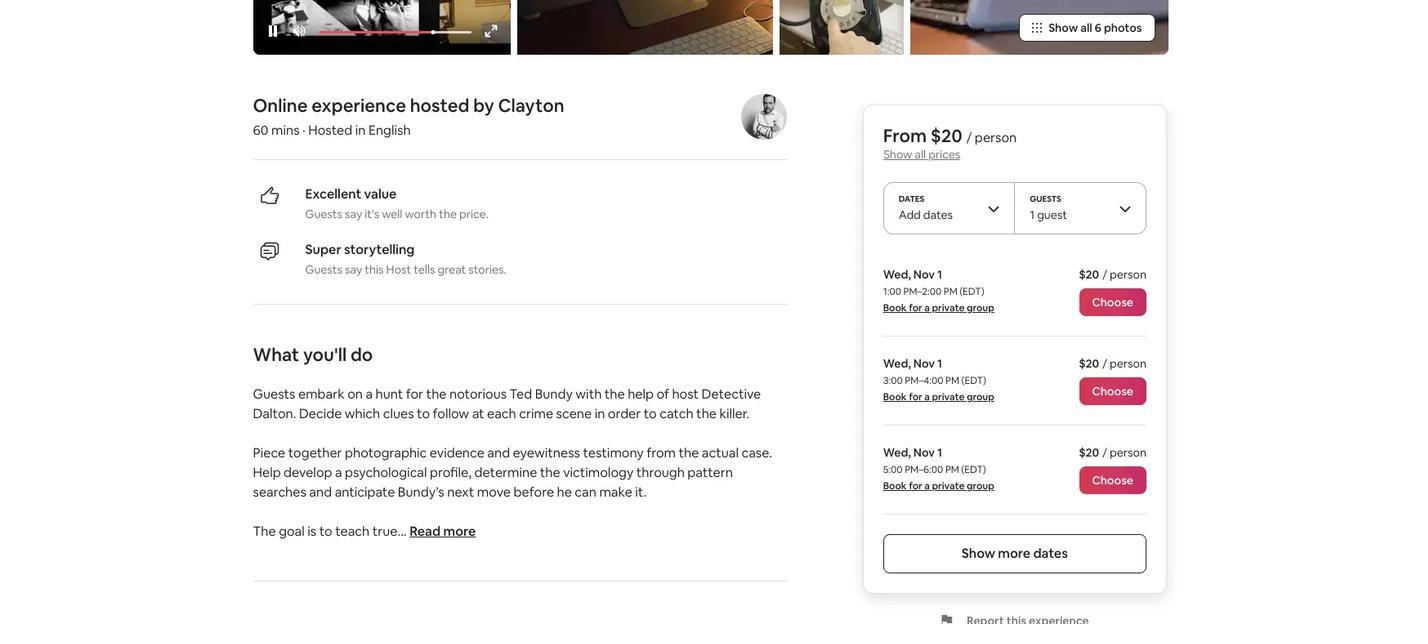 Task type: describe. For each thing, give the bounding box(es) containing it.
in inside online experience hosted by clayton 60 mins · hosted in english
[[355, 122, 366, 139]]

photographic
[[345, 445, 427, 462]]

evidence
[[430, 445, 484, 462]]

all inside from $20 / person show all prices
[[915, 147, 926, 162]]

killer.
[[720, 405, 750, 422]]

say for storytelling
[[345, 262, 362, 277]]

pm–4:00
[[905, 374, 944, 387]]

in inside the guests embark on a hunt for the notorious ted bundy with the help of host detective dalton.  decide which clues to follow at each crime scene in order to catch the killer.
[[595, 405, 605, 422]]

anticipate
[[335, 484, 395, 501]]

1 for wed, nov 1 1:00 pm–2:00 pm (edt) book for a private group
[[938, 267, 943, 282]]

follow
[[433, 405, 469, 422]]

teach
[[335, 523, 370, 540]]

what
[[253, 343, 299, 366]]

determine
[[474, 464, 537, 481]]

piece
[[253, 445, 285, 462]]

ted
[[510, 386, 532, 403]]

(edt) for wed, nov 1 1:00 pm–2:00 pm (edt) book for a private group
[[960, 285, 985, 298]]

clues
[[383, 405, 414, 422]]

for for wed, nov 1 5:00 pm–6:00 pm (edt) book for a private group
[[909, 480, 923, 493]]

together
[[288, 445, 342, 462]]

show all 6 photos link
[[1019, 14, 1155, 42]]

excellent
[[305, 185, 361, 203]]

private for wed, nov 1 3:00 pm–4:00 pm (edt) book for a private group
[[932, 391, 965, 404]]

$20 / person for wed, nov 1 3:00 pm–4:00 pm (edt) book for a private group
[[1079, 356, 1147, 371]]

wed, nov 1 5:00 pm–6:00 pm (edt) book for a private group
[[884, 445, 995, 493]]

online
[[253, 94, 308, 117]]

read
[[410, 523, 441, 540]]

from
[[647, 445, 676, 462]]

1 inside guests 1 guest
[[1030, 208, 1035, 222]]

the inside excellent value guests say it's well worth the price.
[[439, 207, 457, 221]]

pattern
[[688, 464, 733, 481]]

read more
[[410, 523, 476, 540]]

hosted
[[410, 94, 469, 117]]

worth
[[405, 207, 437, 221]]

$20 inside from $20 / person show all prices
[[931, 124, 963, 147]]

book for a private group link for wed, nov 1 3:00 pm–4:00 pm (edt) book for a private group
[[884, 391, 995, 404]]

through
[[636, 464, 685, 481]]

psychological
[[345, 464, 427, 481]]

with
[[576, 386, 602, 403]]

guest
[[1038, 208, 1068, 222]]

actual
[[702, 445, 739, 462]]

dates add dates
[[899, 194, 953, 222]]

it.
[[635, 484, 647, 501]]

wed, nov 1 3:00 pm–4:00 pm (edt) book for a private group
[[884, 356, 995, 404]]

choose link for wed, nov 1 1:00 pm–2:00 pm (edt) book for a private group
[[1080, 288, 1147, 316]]

before
[[514, 484, 554, 501]]

wed, nov 1 1:00 pm–2:00 pm (edt) book for a private group
[[884, 267, 995, 315]]

mins
[[271, 122, 300, 139]]

order
[[608, 405, 641, 422]]

guests 1 guest
[[1030, 194, 1068, 222]]

a inside the guests embark on a hunt for the notorious ted bundy with the help of host detective dalton.  decide which clues to follow at each crime scene in order to catch the killer.
[[366, 386, 373, 403]]

/ for wed, nov 1 1:00 pm–2:00 pm (edt) book for a private group
[[1103, 267, 1108, 282]]

help
[[628, 386, 654, 403]]

show all 6 photos
[[1049, 20, 1142, 35]]

of
[[657, 386, 669, 403]]

it's
[[365, 207, 379, 221]]

from
[[884, 124, 927, 147]]

person inside from $20 / person show all prices
[[975, 129, 1017, 146]]

experience
[[311, 94, 406, 117]]

all inside the show all 6 photos link
[[1081, 20, 1092, 35]]

show more dates link
[[884, 534, 1147, 574]]

guests embark on a hunt for the notorious ted bundy with the help of host detective dalton.  decide which clues to follow at each crime scene in order to catch the killer.
[[253, 386, 761, 422]]

scene
[[556, 405, 592, 422]]

person for wed, nov 1 5:00 pm–6:00 pm (edt) book for a private group
[[1110, 445, 1147, 460]]

bundy's
[[398, 484, 444, 501]]

for inside the guests embark on a hunt for the notorious ted bundy with the help of host detective dalton.  decide which clues to follow at each crime scene in order to catch the killer.
[[406, 386, 423, 403]]

show for show more dates
[[962, 545, 996, 562]]

photos
[[1104, 20, 1142, 35]]

/ for wed, nov 1 3:00 pm–4:00 pm (edt) book for a private group
[[1103, 356, 1108, 371]]

at
[[472, 405, 484, 422]]

bundy
[[535, 386, 573, 403]]

storytelling
[[344, 241, 415, 258]]

6
[[1095, 20, 1102, 35]]

1 horizontal spatial to
[[417, 405, 430, 422]]

make
[[599, 484, 632, 501]]

next
[[447, 484, 474, 501]]

$20 for wed, nov 1 3:00 pm–4:00 pm (edt) book for a private group
[[1079, 356, 1100, 371]]

the goal is to teach true…
[[253, 523, 410, 540]]

guests inside guests 1 guest
[[1030, 194, 1062, 204]]

the down eyewitness
[[540, 464, 560, 481]]

host
[[672, 386, 699, 403]]

book for a private group link for wed, nov 1 1:00 pm–2:00 pm (edt) book for a private group
[[884, 302, 995, 315]]

group for wed, nov 1 3:00 pm–4:00 pm (edt) book for a private group
[[967, 391, 995, 404]]

can
[[575, 484, 597, 501]]

from $20 / person show all prices
[[884, 124, 1017, 162]]

each
[[487, 405, 516, 422]]

victimology
[[563, 464, 634, 481]]

pm–2:00
[[904, 285, 942, 298]]

which
[[345, 405, 380, 422]]

person for wed, nov 1 3:00 pm–4:00 pm (edt) book for a private group
[[1110, 356, 1147, 371]]

0 vertical spatial and
[[487, 445, 510, 462]]

case.
[[742, 445, 772, 462]]

prices
[[929, 147, 961, 162]]

guests inside the guests embark on a hunt for the notorious ted bundy with the help of host detective dalton.  decide which clues to follow at each crime scene in order to catch the killer.
[[253, 386, 295, 403]]

choose for wed, nov 1 5:00 pm–6:00 pm (edt) book for a private group
[[1093, 473, 1134, 488]]

$20 / person for wed, nov 1 1:00 pm–2:00 pm (edt) book for a private group
[[1079, 267, 1147, 282]]

$20 for wed, nov 1 1:00 pm–2:00 pm (edt) book for a private group
[[1079, 267, 1100, 282]]

hosted
[[308, 122, 352, 139]]

move
[[477, 484, 511, 501]]



Task type: locate. For each thing, give the bounding box(es) containing it.
1 vertical spatial and
[[309, 484, 332, 501]]

add
[[899, 208, 921, 222]]

1 left guest
[[1030, 208, 1035, 222]]

group inside wed, nov 1 3:00 pm–4:00 pm (edt) book for a private group
[[967, 391, 995, 404]]

2 choose from the top
[[1093, 384, 1134, 399]]

to right is at the bottom left of page
[[319, 523, 332, 540]]

pm–6:00
[[905, 463, 944, 476]]

for for wed, nov 1 1:00 pm–2:00 pm (edt) book for a private group
[[909, 302, 923, 315]]

3 book from the top
[[884, 480, 907, 493]]

guests inside super storytelling guests say this host tells great stories.
[[305, 262, 342, 277]]

book for a private group link down "pm–2:00"
[[884, 302, 995, 315]]

1 nov from the top
[[914, 267, 935, 282]]

pm inside wed, nov 1 3:00 pm–4:00 pm (edt) book for a private group
[[946, 374, 960, 387]]

pm for wed, nov 1 1:00 pm–2:00 pm (edt) book for a private group
[[944, 285, 958, 298]]

pm right pm–6:00 at right bottom
[[946, 463, 960, 476]]

book for a private group link
[[884, 302, 995, 315], [884, 391, 995, 404], [884, 480, 995, 493]]

for inside wed, nov 1 5:00 pm–6:00 pm (edt) book for a private group
[[909, 480, 923, 493]]

0 horizontal spatial in
[[355, 122, 366, 139]]

experience photo 4 image
[[910, 0, 1168, 55], [910, 0, 1168, 55]]

tells
[[414, 262, 435, 277]]

2 vertical spatial (edt)
[[962, 463, 987, 476]]

experience photo 1 image
[[517, 0, 773, 55], [517, 0, 773, 55]]

guests down super
[[305, 262, 342, 277]]

0 horizontal spatial more
[[443, 523, 476, 540]]

guests inside excellent value guests say it's well worth the price.
[[305, 207, 342, 221]]

5:00
[[884, 463, 903, 476]]

a down pm–4:00
[[925, 391, 930, 404]]

do
[[351, 343, 373, 366]]

1 up "pm–2:00"
[[938, 267, 943, 282]]

show all prices button
[[884, 147, 961, 162]]

choose link for wed, nov 1 5:00 pm–6:00 pm (edt) book for a private group
[[1080, 467, 1147, 494]]

2 vertical spatial group
[[967, 480, 995, 493]]

on
[[347, 386, 363, 403]]

english
[[369, 122, 411, 139]]

goal
[[279, 523, 305, 540]]

book for a private group link down pm–4:00
[[884, 391, 995, 404]]

/ inside from $20 / person show all prices
[[967, 129, 972, 146]]

$20 for wed, nov 1 5:00 pm–6:00 pm (edt) book for a private group
[[1079, 445, 1100, 460]]

1 vertical spatial choose link
[[1080, 378, 1147, 405]]

0 vertical spatial dates
[[924, 208, 953, 222]]

1 vertical spatial say
[[345, 262, 362, 277]]

1 vertical spatial book for a private group link
[[884, 391, 995, 404]]

for inside wed, nov 1 3:00 pm–4:00 pm (edt) book for a private group
[[909, 391, 923, 404]]

1 vertical spatial all
[[915, 147, 926, 162]]

3 $20 / person from the top
[[1079, 445, 1147, 460]]

0 vertical spatial say
[[345, 207, 362, 221]]

3:00
[[884, 374, 903, 387]]

0 vertical spatial all
[[1081, 20, 1092, 35]]

book down 1:00 on the top right
[[884, 302, 907, 315]]

3 choose link from the top
[[1080, 467, 1147, 494]]

2 horizontal spatial to
[[644, 405, 657, 422]]

private for wed, nov 1 5:00 pm–6:00 pm (edt) book for a private group
[[932, 480, 965, 493]]

excellent value guests say it's well worth the price.
[[305, 185, 489, 221]]

for right hunt
[[406, 386, 423, 403]]

book for wed, nov 1 5:00 pm–6:00 pm (edt) book for a private group
[[884, 480, 907, 493]]

guests up dalton.
[[253, 386, 295, 403]]

a right the on
[[366, 386, 373, 403]]

to right clues on the bottom left
[[417, 405, 430, 422]]

pm right pm–4:00
[[946, 374, 960, 387]]

1 vertical spatial show
[[884, 147, 912, 162]]

notorious
[[449, 386, 507, 403]]

1 up pm–6:00 at right bottom
[[938, 445, 943, 460]]

(edt) for wed, nov 1 3:00 pm–4:00 pm (edt) book for a private group
[[962, 374, 987, 387]]

nov up "pm–2:00"
[[914, 267, 935, 282]]

(edt)
[[960, 285, 985, 298], [962, 374, 987, 387], [962, 463, 987, 476]]

private down "pm–2:00"
[[932, 302, 965, 315]]

wed, for wed, nov 1 3:00 pm–4:00 pm (edt) book for a private group
[[884, 356, 912, 371]]

2 vertical spatial book for a private group link
[[884, 480, 995, 493]]

2 vertical spatial show
[[962, 545, 996, 562]]

book down 3:00
[[884, 391, 907, 404]]

group inside wed, nov 1 5:00 pm–6:00 pm (edt) book for a private group
[[967, 480, 995, 493]]

nov inside wed, nov 1 5:00 pm–6:00 pm (edt) book for a private group
[[914, 445, 935, 460]]

say inside excellent value guests say it's well worth the price.
[[345, 207, 362, 221]]

for for wed, nov 1 3:00 pm–4:00 pm (edt) book for a private group
[[909, 391, 923, 404]]

a down the together
[[335, 464, 342, 481]]

0 vertical spatial private
[[932, 302, 965, 315]]

3 private from the top
[[932, 480, 965, 493]]

nov inside "wed, nov 1 1:00 pm–2:00 pm (edt) book for a private group"
[[914, 267, 935, 282]]

private inside wed, nov 1 5:00 pm–6:00 pm (edt) book for a private group
[[932, 480, 965, 493]]

2 book from the top
[[884, 391, 907, 404]]

and up determine
[[487, 445, 510, 462]]

more for show
[[999, 545, 1031, 562]]

1 vertical spatial choose
[[1093, 384, 1134, 399]]

pm right "pm–2:00"
[[944, 285, 958, 298]]

0 horizontal spatial dates
[[924, 208, 953, 222]]

private inside wed, nov 1 3:00 pm–4:00 pm (edt) book for a private group
[[932, 391, 965, 404]]

more
[[443, 523, 476, 540], [999, 545, 1031, 562]]

1 vertical spatial private
[[932, 391, 965, 404]]

2 vertical spatial pm
[[946, 463, 960, 476]]

3 book for a private group link from the top
[[884, 480, 995, 493]]

online experience hosted by clayton 60 mins · hosted in english
[[253, 94, 564, 139]]

wed, inside wed, nov 1 5:00 pm–6:00 pm (edt) book for a private group
[[884, 445, 912, 460]]

super
[[305, 241, 341, 258]]

2 nov from the top
[[914, 356, 935, 371]]

1 book from the top
[[884, 302, 907, 315]]

say inside super storytelling guests say this host tells great stories.
[[345, 262, 362, 277]]

1 choose from the top
[[1093, 295, 1134, 310]]

private inside "wed, nov 1 1:00 pm–2:00 pm (edt) book for a private group"
[[932, 302, 965, 315]]

by clayton
[[473, 94, 564, 117]]

book inside "wed, nov 1 1:00 pm–2:00 pm (edt) book for a private group"
[[884, 302, 907, 315]]

book for wed, nov 1 3:00 pm–4:00 pm (edt) book for a private group
[[884, 391, 907, 404]]

1
[[1030, 208, 1035, 222], [938, 267, 943, 282], [938, 356, 943, 371], [938, 445, 943, 460]]

the left 'price.'
[[439, 207, 457, 221]]

a inside wed, nov 1 5:00 pm–6:00 pm (edt) book for a private group
[[925, 480, 930, 493]]

1 inside wed, nov 1 5:00 pm–6:00 pm (edt) book for a private group
[[938, 445, 943, 460]]

dates for dates add dates
[[924, 208, 953, 222]]

embark
[[298, 386, 345, 403]]

for down pm–4:00
[[909, 391, 923, 404]]

say for value
[[345, 207, 362, 221]]

3 nov from the top
[[914, 445, 935, 460]]

0 horizontal spatial show
[[884, 147, 912, 162]]

a down "pm–2:00"
[[925, 302, 930, 315]]

1 vertical spatial group
[[967, 391, 995, 404]]

host
[[386, 262, 411, 277]]

1 for wed, nov 1 3:00 pm–4:00 pm (edt) book for a private group
[[938, 356, 943, 371]]

the
[[253, 523, 276, 540]]

he
[[557, 484, 572, 501]]

book for wed, nov 1 1:00 pm–2:00 pm (edt) book for a private group
[[884, 302, 907, 315]]

2 choose link from the top
[[1080, 378, 1147, 405]]

testimony
[[583, 445, 644, 462]]

decide
[[299, 405, 342, 422]]

1 horizontal spatial show
[[962, 545, 996, 562]]

0 vertical spatial show
[[1049, 20, 1078, 35]]

private down pm–4:00
[[932, 391, 965, 404]]

1 vertical spatial pm
[[946, 374, 960, 387]]

2 private from the top
[[932, 391, 965, 404]]

value
[[364, 185, 397, 203]]

choose
[[1093, 295, 1134, 310], [1093, 384, 1134, 399], [1093, 473, 1134, 488]]

the up follow
[[426, 386, 447, 403]]

you'll
[[303, 343, 347, 366]]

2 wed, from the top
[[884, 356, 912, 371]]

wed, inside "wed, nov 1 1:00 pm–2:00 pm (edt) book for a private group"
[[884, 267, 912, 282]]

1 horizontal spatial more
[[999, 545, 1031, 562]]

for down pm–6:00 at right bottom
[[909, 480, 923, 493]]

1 vertical spatial $20 / person
[[1079, 356, 1147, 371]]

person for wed, nov 1 1:00 pm–2:00 pm (edt) book for a private group
[[1110, 267, 1147, 282]]

1:00
[[884, 285, 902, 298]]

wed, up 5:00
[[884, 445, 912, 460]]

stories.
[[469, 262, 507, 277]]

is
[[308, 523, 316, 540]]

what you'll do
[[253, 343, 373, 366]]

pm inside wed, nov 1 5:00 pm–6:00 pm (edt) book for a private group
[[946, 463, 960, 476]]

the up order
[[605, 386, 625, 403]]

1 horizontal spatial and
[[487, 445, 510, 462]]

group for wed, nov 1 5:00 pm–6:00 pm (edt) book for a private group
[[967, 480, 995, 493]]

2 vertical spatial choose link
[[1080, 467, 1147, 494]]

1 vertical spatial dates
[[1034, 545, 1068, 562]]

wed, up 3:00
[[884, 356, 912, 371]]

in down the experience
[[355, 122, 366, 139]]

book down 5:00
[[884, 480, 907, 493]]

2 horizontal spatial show
[[1049, 20, 1078, 35]]

pm for wed, nov 1 3:00 pm–4:00 pm (edt) book for a private group
[[946, 374, 960, 387]]

0 vertical spatial pm
[[944, 285, 958, 298]]

nov for wed, nov 1 1:00 pm–2:00 pm (edt) book for a private group
[[914, 267, 935, 282]]

3 group from the top
[[967, 480, 995, 493]]

to down "help"
[[644, 405, 657, 422]]

1 vertical spatial book
[[884, 391, 907, 404]]

nov for wed, nov 1 3:00 pm–4:00 pm (edt) book for a private group
[[914, 356, 935, 371]]

to
[[417, 405, 430, 422], [644, 405, 657, 422], [319, 523, 332, 540]]

private
[[932, 302, 965, 315], [932, 391, 965, 404], [932, 480, 965, 493]]

choose for wed, nov 1 1:00 pm–2:00 pm (edt) book for a private group
[[1093, 295, 1134, 310]]

0 vertical spatial book for a private group link
[[884, 302, 995, 315]]

/ for wed, nov 1 5:00 pm–6:00 pm (edt) book for a private group
[[1103, 445, 1108, 460]]

pm inside "wed, nov 1 1:00 pm–2:00 pm (edt) book for a private group"
[[944, 285, 958, 298]]

the left 'killer.'
[[696, 405, 717, 422]]

2 vertical spatial book
[[884, 480, 907, 493]]

show more dates
[[962, 545, 1068, 562]]

book inside wed, nov 1 5:00 pm–6:00 pm (edt) book for a private group
[[884, 480, 907, 493]]

guests down excellent
[[305, 207, 342, 221]]

(edt) inside wed, nov 1 3:00 pm–4:00 pm (edt) book for a private group
[[962, 374, 987, 387]]

develop
[[284, 464, 332, 481]]

0 vertical spatial in
[[355, 122, 366, 139]]

guests up guest
[[1030, 194, 1062, 204]]

1 up pm–4:00
[[938, 356, 943, 371]]

dates for show more dates
[[1034, 545, 1068, 562]]

guests
[[1030, 194, 1062, 204], [305, 207, 342, 221], [305, 262, 342, 277], [253, 386, 295, 403]]

2 say from the top
[[345, 262, 362, 277]]

(edt) inside "wed, nov 1 1:00 pm–2:00 pm (edt) book for a private group"
[[960, 285, 985, 298]]

catch
[[660, 405, 694, 422]]

more for read
[[443, 523, 476, 540]]

nov up pm–6:00 at right bottom
[[914, 445, 935, 460]]

nov up pm–4:00
[[914, 356, 935, 371]]

2 vertical spatial nov
[[914, 445, 935, 460]]

a for wed, nov 1 5:00 pm–6:00 pm (edt) book for a private group
[[925, 480, 930, 493]]

1 $20 / person from the top
[[1079, 267, 1147, 282]]

1 private from the top
[[932, 302, 965, 315]]

(edt) right pm–6:00 at right bottom
[[962, 463, 987, 476]]

0 vertical spatial wed,
[[884, 267, 912, 282]]

1 inside "wed, nov 1 1:00 pm–2:00 pm (edt) book for a private group"
[[938, 267, 943, 282]]

2 group from the top
[[967, 391, 995, 404]]

1 horizontal spatial in
[[595, 405, 605, 422]]

2 vertical spatial $20 / person
[[1079, 445, 1147, 460]]

person
[[975, 129, 1017, 146], [1110, 267, 1147, 282], [1110, 356, 1147, 371], [1110, 445, 1147, 460]]

a inside wed, nov 1 3:00 pm–4:00 pm (edt) book for a private group
[[925, 391, 930, 404]]

1 vertical spatial in
[[595, 405, 605, 422]]

piece together photographic evidence and eyewitness testimony from the actual case. help develop a psychological profile, determine the victimology through pattern searches and anticipate bundy's next move before he can make it.
[[253, 445, 772, 501]]

eyewitness
[[513, 445, 580, 462]]

1 horizontal spatial all
[[1081, 20, 1092, 35]]

dalton.
[[253, 405, 296, 422]]

1 vertical spatial nov
[[914, 356, 935, 371]]

experience photo 3 image
[[779, 0, 904, 55], [779, 0, 904, 55]]

1 horizontal spatial dates
[[1034, 545, 1068, 562]]

for
[[909, 302, 923, 315], [406, 386, 423, 403], [909, 391, 923, 404], [909, 480, 923, 493]]

1 say from the top
[[345, 207, 362, 221]]

true…
[[372, 523, 407, 540]]

1 choose link from the top
[[1080, 288, 1147, 316]]

a
[[925, 302, 930, 315], [366, 386, 373, 403], [925, 391, 930, 404], [335, 464, 342, 481], [925, 480, 930, 493]]

0 horizontal spatial to
[[319, 523, 332, 540]]

hunt
[[376, 386, 403, 403]]

a inside "wed, nov 1 1:00 pm–2:00 pm (edt) book for a private group"
[[925, 302, 930, 315]]

for down "pm–2:00"
[[909, 302, 923, 315]]

choose link for wed, nov 1 3:00 pm–4:00 pm (edt) book for a private group
[[1080, 378, 1147, 405]]

2 vertical spatial wed,
[[884, 445, 912, 460]]

and down 'develop'
[[309, 484, 332, 501]]

book
[[884, 302, 907, 315], [884, 391, 907, 404], [884, 480, 907, 493]]

in down with at the bottom left of the page
[[595, 405, 605, 422]]

2 vertical spatial private
[[932, 480, 965, 493]]

$20
[[931, 124, 963, 147], [1079, 267, 1100, 282], [1079, 356, 1100, 371], [1079, 445, 1100, 460]]

0 vertical spatial $20 / person
[[1079, 267, 1147, 282]]

a for wed, nov 1 3:00 pm–4:00 pm (edt) book for a private group
[[925, 391, 930, 404]]

private down pm–6:00 at right bottom
[[932, 480, 965, 493]]

nov inside wed, nov 1 3:00 pm–4:00 pm (edt) book for a private group
[[914, 356, 935, 371]]

0 vertical spatial choose link
[[1080, 288, 1147, 316]]

1 book for a private group link from the top
[[884, 302, 995, 315]]

1 vertical spatial (edt)
[[962, 374, 987, 387]]

0 vertical spatial choose
[[1093, 295, 1134, 310]]

1 inside wed, nov 1 3:00 pm–4:00 pm (edt) book for a private group
[[938, 356, 943, 371]]

3 wed, from the top
[[884, 445, 912, 460]]

the right from on the bottom
[[679, 445, 699, 462]]

price.
[[459, 207, 489, 221]]

crime
[[519, 405, 553, 422]]

nov
[[914, 267, 935, 282], [914, 356, 935, 371], [914, 445, 935, 460]]

say left it's
[[345, 207, 362, 221]]

1 wed, from the top
[[884, 267, 912, 282]]

group inside "wed, nov 1 1:00 pm–2:00 pm (edt) book for a private group"
[[967, 302, 995, 315]]

wed, for wed, nov 1 5:00 pm–6:00 pm (edt) book for a private group
[[884, 445, 912, 460]]

(edt) right pm–4:00
[[962, 374, 987, 387]]

0 vertical spatial book
[[884, 302, 907, 315]]

group for wed, nov 1 1:00 pm–2:00 pm (edt) book for a private group
[[967, 302, 995, 315]]

$20 / person
[[1079, 267, 1147, 282], [1079, 356, 1147, 371], [1079, 445, 1147, 460]]

all left '6'
[[1081, 20, 1092, 35]]

book inside wed, nov 1 3:00 pm–4:00 pm (edt) book for a private group
[[884, 391, 907, 404]]

group
[[967, 302, 995, 315], [967, 391, 995, 404], [967, 480, 995, 493]]

all left prices
[[915, 147, 926, 162]]

wed, for wed, nov 1 1:00 pm–2:00 pm (edt) book for a private group
[[884, 267, 912, 282]]

in
[[355, 122, 366, 139], [595, 405, 605, 422]]

2 $20 / person from the top
[[1079, 356, 1147, 371]]

searches
[[253, 484, 306, 501]]

choose for wed, nov 1 3:00 pm–4:00 pm (edt) book for a private group
[[1093, 384, 1134, 399]]

0 vertical spatial group
[[967, 302, 995, 315]]

this
[[365, 262, 384, 277]]

1 for wed, nov 1 5:00 pm–6:00 pm (edt) book for a private group
[[938, 445, 943, 460]]

1 vertical spatial more
[[999, 545, 1031, 562]]

0 vertical spatial (edt)
[[960, 285, 985, 298]]

profile,
[[430, 464, 472, 481]]

1 group from the top
[[967, 302, 995, 315]]

for inside "wed, nov 1 1:00 pm–2:00 pm (edt) book for a private group"
[[909, 302, 923, 315]]

(edt) inside wed, nov 1 5:00 pm–6:00 pm (edt) book for a private group
[[962, 463, 987, 476]]

a down pm–6:00 at right bottom
[[925, 480, 930, 493]]

3 choose from the top
[[1093, 473, 1134, 488]]

private for wed, nov 1 1:00 pm–2:00 pm (edt) book for a private group
[[932, 302, 965, 315]]

0 horizontal spatial all
[[915, 147, 926, 162]]

wed, inside wed, nov 1 3:00 pm–4:00 pm (edt) book for a private group
[[884, 356, 912, 371]]

a for wed, nov 1 1:00 pm–2:00 pm (edt) book for a private group
[[925, 302, 930, 315]]

learn more about the host, clayton. image
[[741, 94, 787, 140], [741, 94, 787, 140]]

nov for wed, nov 1 5:00 pm–6:00 pm (edt) book for a private group
[[914, 445, 935, 460]]

(edt) for wed, nov 1 5:00 pm–6:00 pm (edt) book for a private group
[[962, 463, 987, 476]]

and
[[487, 445, 510, 462], [309, 484, 332, 501]]

read more button
[[410, 522, 476, 542]]

dates
[[899, 194, 925, 204]]

great
[[438, 262, 466, 277]]

1 vertical spatial wed,
[[884, 356, 912, 371]]

book for a private group link for wed, nov 1 5:00 pm–6:00 pm (edt) book for a private group
[[884, 480, 995, 493]]

help
[[253, 464, 281, 481]]

a inside piece together photographic evidence and eyewitness testimony from the actual case. help develop a psychological profile, determine the victimology through pattern searches and anticipate bundy's next move before he can make it.
[[335, 464, 342, 481]]

show inside from $20 / person show all prices
[[884, 147, 912, 162]]

0 vertical spatial more
[[443, 523, 476, 540]]

2 book for a private group link from the top
[[884, 391, 995, 404]]

dates
[[924, 208, 953, 222], [1034, 545, 1068, 562]]

book for a private group link down pm–6:00 at right bottom
[[884, 480, 995, 493]]

0 horizontal spatial and
[[309, 484, 332, 501]]

choose link
[[1080, 288, 1147, 316], [1080, 378, 1147, 405], [1080, 467, 1147, 494]]

dates inside dates add dates
[[924, 208, 953, 222]]

detective
[[702, 386, 761, 403]]

(edt) right "pm–2:00"
[[960, 285, 985, 298]]

more inside "button"
[[443, 523, 476, 540]]

wed, up 1:00 on the top right
[[884, 267, 912, 282]]

say left this
[[345, 262, 362, 277]]

show for show all 6 photos
[[1049, 20, 1078, 35]]

60
[[253, 122, 268, 139]]

$20 / person for wed, nov 1 5:00 pm–6:00 pm (edt) book for a private group
[[1079, 445, 1147, 460]]

0 vertical spatial nov
[[914, 267, 935, 282]]

pm for wed, nov 1 5:00 pm–6:00 pm (edt) book for a private group
[[946, 463, 960, 476]]

2 vertical spatial choose
[[1093, 473, 1134, 488]]

super storytelling guests say this host tells great stories.
[[305, 241, 507, 277]]



Task type: vqa. For each thing, say whether or not it's contained in the screenshot.
3:00
yes



